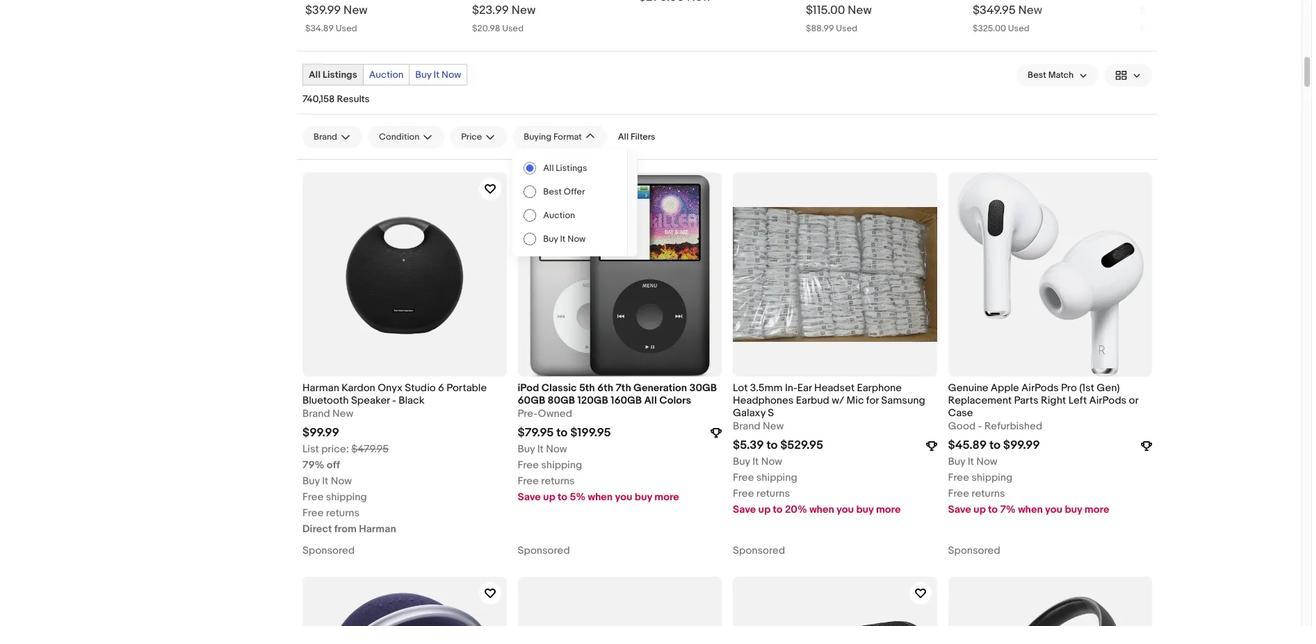 Task type: locate. For each thing, give the bounding box(es) containing it.
7%
[[1001, 504, 1016, 517]]

buy inside $45.89 to $99.99 buy it now free shipping free returns save up to 7% when you buy more
[[1065, 504, 1083, 517]]

0 horizontal spatial -
[[392, 394, 396, 408]]

1 horizontal spatial you
[[837, 504, 854, 517]]

buy right 5%
[[635, 491, 653, 504]]

to left 7%
[[989, 504, 998, 517]]

ear
[[798, 382, 812, 395]]

buying
[[524, 132, 552, 143]]

new inside $23.99 new $20.98 used
[[512, 4, 536, 18]]

used right the $325.00
[[1009, 23, 1030, 34]]

$23.99
[[472, 4, 509, 18]]

new for $349.95 new
[[1019, 4, 1043, 18]]

listings up the 740,158 results
[[323, 69, 357, 81]]

1 horizontal spatial brand
[[733, 420, 761, 434]]

when for $199.95
[[588, 491, 613, 504]]

list
[[303, 443, 319, 456]]

1 horizontal spatial $99.99
[[1004, 439, 1041, 453]]

0 vertical spatial all listings link
[[303, 65, 363, 85]]

- left black
[[392, 394, 396, 408]]

shipping
[[541, 459, 582, 472], [757, 472, 798, 485], [972, 472, 1013, 485], [326, 491, 367, 504]]

1 horizontal spatial when
[[810, 504, 835, 517]]

top rated plus image for $99.99
[[1142, 441, 1153, 452]]

up left the 20%
[[759, 504, 771, 517]]

returns up from
[[326, 507, 360, 520]]

harman left kardon on the bottom
[[303, 382, 339, 395]]

1 horizontal spatial buy
[[857, 504, 874, 517]]

to
[[557, 427, 568, 440], [767, 439, 778, 453], [990, 439, 1001, 453], [558, 491, 568, 504], [773, 504, 783, 517], [989, 504, 998, 517]]

5th
[[579, 382, 595, 395]]

1 vertical spatial buy it now link
[[513, 228, 628, 251]]

1 horizontal spatial more
[[876, 504, 901, 517]]

when right 7%
[[1019, 504, 1043, 517]]

harman right from
[[359, 523, 396, 536]]

all listings link up the 740,158 results
[[303, 65, 363, 85]]

airpods left or
[[1090, 394, 1127, 408]]

1 vertical spatial -
[[978, 420, 983, 434]]

0 horizontal spatial harman
[[303, 382, 339, 395]]

right
[[1041, 394, 1067, 408]]

new inside $39.99 new $34.89 used
[[344, 4, 368, 18]]

1 vertical spatial buy it now
[[544, 234, 586, 245]]

1 horizontal spatial all listings link
[[513, 157, 628, 180]]

all listings link up offer on the top left of the page
[[513, 157, 628, 180]]

0 vertical spatial -
[[392, 394, 396, 408]]

new right $379.95
[[1185, 4, 1209, 18]]

-
[[392, 394, 396, 408], [978, 420, 983, 434]]

bluetooth
[[303, 394, 349, 408]]

$79.95
[[518, 427, 554, 440]]

used right $20.98
[[502, 23, 524, 34]]

buy for $529.95
[[857, 504, 874, 517]]

earbud
[[796, 394, 830, 408]]

up for $5.39
[[759, 504, 771, 517]]

you right the 20%
[[837, 504, 854, 517]]

parts
[[1015, 394, 1039, 408]]

auction down best offer
[[544, 210, 575, 221]]

buy it now
[[416, 69, 461, 81], [544, 234, 586, 245]]

kardon
[[342, 382, 376, 395]]

shipping inside $5.39 to $529.95 buy it now free shipping free returns save up to 20% when you buy more
[[757, 472, 798, 485]]

auction up results
[[369, 69, 404, 81]]

returns
[[541, 475, 575, 488], [757, 488, 790, 501], [972, 488, 1006, 501], [326, 507, 360, 520]]

new right $349.95
[[1019, 4, 1043, 18]]

harman kardon onyx studio 6 portable bluetooth speaker - black link
[[303, 382, 507, 408]]

up inside $5.39 to $529.95 buy it now free shipping free returns save up to 20% when you buy more
[[759, 504, 771, 517]]

$99.99 down refurbished
[[1004, 439, 1041, 453]]

returns inside $5.39 to $529.95 buy it now free shipping free returns save up to 20% when you buy more
[[757, 488, 790, 501]]

save inside $45.89 to $99.99 buy it now free shipping free returns save up to 7% when you buy more
[[949, 504, 972, 517]]

off
[[327, 459, 340, 472]]

0 horizontal spatial auction
[[369, 69, 404, 81]]

30gb
[[690, 382, 717, 395]]

1 horizontal spatial auction link
[[513, 204, 628, 228]]

returns inside harman kardon onyx studio 6 portable bluetooth speaker - black brand new $99.99 list price: $479.95 79% off buy it now free shipping free returns direct from harman
[[326, 507, 360, 520]]

$99.99 inside $45.89 to $99.99 buy it now free shipping free returns save up to 7% when you buy more
[[1004, 439, 1041, 453]]

you for $529.95
[[837, 504, 854, 517]]

brand down galaxy
[[733, 420, 761, 434]]

1 top rated plus image from the left
[[926, 441, 937, 452]]

it inside $5.39 to $529.95 buy it now free shipping free returns save up to 20% when you buy more
[[753, 456, 759, 469]]

new right $23.99 at the left top
[[512, 4, 536, 18]]

brand down bluetooth
[[303, 408, 330, 421]]

to down refurbished
[[990, 439, 1001, 453]]

direct
[[303, 523, 332, 536]]

up for $45.89
[[974, 504, 986, 517]]

buy right the 20%
[[857, 504, 874, 517]]

save left the 20%
[[733, 504, 756, 517]]

1 horizontal spatial auction
[[544, 210, 575, 221]]

0 horizontal spatial buy
[[635, 491, 653, 504]]

buy inside $45.89 to $99.99 buy it now free shipping free returns save up to 7% when you buy more
[[949, 456, 966, 469]]

2 horizontal spatial when
[[1019, 504, 1043, 517]]

when inside $79.95 to $199.95 buy it now free shipping free returns save up to 5% when you buy more
[[588, 491, 613, 504]]

1 horizontal spatial listings
[[556, 163, 587, 174]]

up
[[543, 491, 556, 504], [759, 504, 771, 517], [974, 504, 986, 517]]

shipping inside $45.89 to $99.99 buy it now free shipping free returns save up to 7% when you buy more
[[972, 472, 1013, 485]]

returns up the 20%
[[757, 488, 790, 501]]

- right good
[[978, 420, 983, 434]]

80gb
[[548, 394, 575, 408]]

when right 5%
[[588, 491, 613, 504]]

results
[[337, 93, 370, 105]]

best
[[544, 187, 562, 198]]

new right $115.00 on the top right
[[848, 4, 872, 18]]

4 sponsored from the left
[[949, 545, 1001, 558]]

to left 5%
[[558, 491, 568, 504]]

sponsored down 7%
[[949, 545, 1001, 558]]

shipping up the 20%
[[757, 472, 798, 485]]

buy for $199.95
[[635, 491, 653, 504]]

samsung
[[882, 394, 926, 408]]

1 vertical spatial auction link
[[513, 204, 628, 228]]

buy it now link
[[410, 65, 467, 85], [513, 228, 628, 251]]

buy inside $5.39 to $529.95 buy it now free shipping free returns save up to 20% when you buy more
[[857, 504, 874, 517]]

2 horizontal spatial more
[[1085, 504, 1110, 517]]

buy
[[635, 491, 653, 504], [857, 504, 874, 517], [1065, 504, 1083, 517]]

more for $199.95
[[655, 491, 680, 504]]

new inside $115.00 new $88.99 used
[[848, 4, 872, 18]]

0 vertical spatial all listings
[[309, 69, 357, 81]]

0 horizontal spatial listings
[[323, 69, 357, 81]]

used right $34.89 at the left top of the page
[[336, 23, 357, 34]]

1 horizontal spatial top rated plus image
[[1142, 441, 1153, 452]]

harman
[[303, 382, 339, 395], [359, 523, 396, 536]]

0 horizontal spatial buy it now link
[[410, 65, 467, 85]]

returns up 7%
[[972, 488, 1006, 501]]

$479.95
[[352, 443, 389, 456]]

now inside $45.89 to $99.99 buy it now free shipping free returns save up to 7% when you buy more
[[977, 456, 998, 469]]

0 horizontal spatial you
[[615, 491, 633, 504]]

when inside $5.39 to $529.95 buy it now free shipping free returns save up to 20% when you buy more
[[810, 504, 835, 517]]

returns inside $45.89 to $99.99 buy it now free shipping free returns save up to 7% when you buy more
[[972, 488, 1006, 501]]

listings
[[323, 69, 357, 81], [556, 163, 587, 174]]

when right the 20%
[[810, 504, 835, 517]]

0 horizontal spatial brand
[[303, 408, 330, 421]]

returns up 5%
[[541, 475, 575, 488]]

0 vertical spatial buy it now
[[416, 69, 461, 81]]

all up 740,158
[[309, 69, 321, 81]]

4 used from the left
[[1009, 23, 1030, 34]]

0 horizontal spatial buy it now
[[416, 69, 461, 81]]

5 used from the left
[[1176, 23, 1197, 34]]

used inside $39.99 new $34.89 used
[[336, 23, 357, 34]]

0 vertical spatial auction
[[369, 69, 404, 81]]

0 horizontal spatial top rated plus image
[[926, 441, 937, 452]]

all listings up best offer
[[544, 163, 587, 174]]

$39.99
[[305, 4, 341, 18]]

1 used from the left
[[336, 23, 357, 34]]

3 sponsored from the left
[[733, 545, 786, 558]]

you for $99.99
[[1046, 504, 1063, 517]]

buy
[[416, 69, 432, 81], [544, 234, 558, 245], [518, 443, 535, 456], [733, 456, 751, 469], [949, 456, 966, 469], [303, 475, 320, 488]]

buy right 7%
[[1065, 504, 1083, 517]]

sponsored down the direct
[[303, 545, 355, 558]]

6
[[438, 382, 444, 395]]

used for $115.00
[[836, 23, 858, 34]]

2 sponsored from the left
[[518, 545, 570, 558]]

$349.95 new $325.00 used
[[973, 4, 1043, 34]]

740,158
[[303, 93, 335, 105]]

auction
[[369, 69, 404, 81], [544, 210, 575, 221]]

free
[[518, 459, 539, 472], [733, 472, 754, 485], [949, 472, 970, 485], [518, 475, 539, 488], [733, 488, 754, 501], [949, 488, 970, 501], [303, 491, 324, 504], [303, 507, 324, 520]]

auction link up results
[[364, 65, 409, 85]]

more inside $79.95 to $199.95 buy it now free shipping free returns save up to 5% when you buy more
[[655, 491, 680, 504]]

shipping up 5%
[[541, 459, 582, 472]]

0 vertical spatial harman
[[303, 382, 339, 395]]

save inside $5.39 to $529.95 buy it now free shipping free returns save up to 20% when you buy more
[[733, 504, 756, 517]]

you inside $79.95 to $199.95 buy it now free shipping free returns save up to 5% when you buy more
[[615, 491, 633, 504]]

all listings
[[309, 69, 357, 81], [544, 163, 587, 174]]

0 vertical spatial listings
[[323, 69, 357, 81]]

3.5mm
[[751, 382, 783, 395]]

new for $39.99 new
[[344, 4, 368, 18]]

0 horizontal spatial $99.99
[[303, 427, 339, 440]]

shipping up 7%
[[972, 472, 1013, 485]]

for
[[867, 394, 879, 408]]

more inside $45.89 to $99.99 buy it now free shipping free returns save up to 7% when you buy more
[[1085, 504, 1110, 517]]

740,158 results
[[303, 93, 370, 105]]

new inside the $349.95 new $325.00 used
[[1019, 4, 1043, 18]]

buy inside $5.39 to $529.95 buy it now free shipping free returns save up to 20% when you buy more
[[733, 456, 751, 469]]

2 horizontal spatial up
[[974, 504, 986, 517]]

up left 5%
[[543, 491, 556, 504]]

2 horizontal spatial you
[[1046, 504, 1063, 517]]

0 horizontal spatial auction link
[[364, 65, 409, 85]]

3 used from the left
[[836, 23, 858, 34]]

1 vertical spatial listings
[[556, 163, 587, 174]]

used inside the $349.95 new $325.00 used
[[1009, 23, 1030, 34]]

genuine apple airpods pro (1st gen) replacement parts right left airpods or case link
[[949, 382, 1153, 420]]

new inside $379.95 new $354.99 used
[[1185, 4, 1209, 18]]

or
[[1129, 394, 1139, 408]]

0 horizontal spatial more
[[655, 491, 680, 504]]

top rated plus image
[[926, 441, 937, 452], [1142, 441, 1153, 452]]

all listings up the 740,158 results
[[309, 69, 357, 81]]

all listings link
[[303, 65, 363, 85], [513, 157, 628, 180]]

you inside $45.89 to $99.99 buy it now free shipping free returns save up to 7% when you buy more
[[1046, 504, 1063, 517]]

up inside $79.95 to $199.95 buy it now free shipping free returns save up to 5% when you buy more
[[543, 491, 556, 504]]

speaker
[[351, 394, 390, 408]]

listings up best offer link
[[556, 163, 587, 174]]

79%
[[303, 459, 325, 472]]

airpods
[[1022, 382, 1059, 395], [1090, 394, 1127, 408]]

sponsored down 5%
[[518, 545, 570, 558]]

top rated plus image for $529.95
[[926, 441, 937, 452]]

$354.99
[[1140, 23, 1174, 34]]

new right $39.99
[[344, 4, 368, 18]]

1 vertical spatial harman
[[359, 523, 396, 536]]

all left 'filters' at top
[[618, 132, 629, 143]]

returns for $5.39
[[757, 488, 790, 501]]

0 horizontal spatial airpods
[[1022, 382, 1059, 395]]

used right $354.99
[[1176, 23, 1197, 34]]

1 sponsored from the left
[[303, 545, 355, 558]]

1 horizontal spatial -
[[978, 420, 983, 434]]

returns inside $79.95 to $199.95 buy it now free shipping free returns save up to 5% when you buy more
[[541, 475, 575, 488]]

brand inside lot 3.5mm in-ear headset earphone headphones earbud w/ mic for samsung galaxy s brand new
[[733, 420, 761, 434]]

save inside $79.95 to $199.95 buy it now free shipping free returns save up to 5% when you buy more
[[518, 491, 541, 504]]

you inside $5.39 to $529.95 buy it now free shipping free returns save up to 20% when you buy more
[[837, 504, 854, 517]]

now
[[442, 69, 461, 81], [568, 234, 586, 245], [546, 443, 567, 456], [762, 456, 783, 469], [977, 456, 998, 469], [331, 475, 352, 488]]

sponsored
[[303, 545, 355, 558], [518, 545, 570, 558], [733, 545, 786, 558], [949, 545, 1001, 558]]

auction link
[[364, 65, 409, 85], [513, 204, 628, 228]]

up left 7%
[[974, 504, 986, 517]]

used right $88.99 on the right
[[836, 23, 858, 34]]

2 top rated plus image from the left
[[1142, 441, 1153, 452]]

buy for $99.99
[[1065, 504, 1083, 517]]

when
[[588, 491, 613, 504], [810, 504, 835, 517], [1019, 504, 1043, 517]]

from
[[335, 523, 357, 536]]

0 horizontal spatial up
[[543, 491, 556, 504]]

now inside $79.95 to $199.95 buy it now free shipping free returns save up to 5% when you buy more
[[546, 443, 567, 456]]

sponsored for $5.39
[[733, 545, 786, 558]]

$115.00
[[806, 4, 846, 18]]

1 horizontal spatial save
[[733, 504, 756, 517]]

ipod classic 5th 6th 7th generation 30gb 60gb 80gb 120gb 160gb all colors pre-owned
[[518, 382, 717, 421]]

shipping up from
[[326, 491, 367, 504]]

0 vertical spatial buy it now link
[[410, 65, 467, 85]]

0 vertical spatial auction link
[[364, 65, 409, 85]]

1 horizontal spatial airpods
[[1090, 394, 1127, 408]]

genuine apple airpods pro (1st gen) replacement parts right left airpods or case good - refurbished
[[949, 382, 1139, 434]]

airpods left pro
[[1022, 382, 1059, 395]]

generation
[[634, 382, 687, 395]]

0 horizontal spatial save
[[518, 491, 541, 504]]

new down s
[[763, 420, 784, 434]]

all right 160gb
[[645, 394, 657, 408]]

returns for $45.89
[[972, 488, 1006, 501]]

$99.99
[[303, 427, 339, 440], [1004, 439, 1041, 453]]

pro
[[1062, 382, 1077, 395]]

w/
[[832, 394, 845, 408]]

save left 5%
[[518, 491, 541, 504]]

shipping inside $79.95 to $199.95 buy it now free shipping free returns save up to 5% when you buy more
[[541, 459, 582, 472]]

used inside $115.00 new $88.99 used
[[836, 23, 858, 34]]

used inside $379.95 new $354.99 used
[[1176, 23, 1197, 34]]

- inside harman kardon onyx studio 6 portable bluetooth speaker - black brand new $99.99 list price: $479.95 79% off buy it now free shipping free returns direct from harman
[[392, 394, 396, 408]]

more inside $5.39 to $529.95 buy it now free shipping free returns save up to 20% when you buy more
[[876, 504, 901, 517]]

2 used from the left
[[502, 23, 524, 34]]

more
[[655, 491, 680, 504], [876, 504, 901, 517], [1085, 504, 1110, 517]]

auction link down offer on the top left of the page
[[513, 204, 628, 228]]

sponsored down the 20%
[[733, 545, 786, 558]]

new down bluetooth
[[332, 408, 354, 421]]

when inside $45.89 to $99.99 buy it now free shipping free returns save up to 7% when you buy more
[[1019, 504, 1043, 517]]

you right 7%
[[1046, 504, 1063, 517]]

save for $45.89
[[949, 504, 972, 517]]

up inside $45.89 to $99.99 buy it now free shipping free returns save up to 7% when you buy more
[[974, 504, 986, 517]]

you right 5%
[[615, 491, 633, 504]]

(1st
[[1080, 382, 1095, 395]]

used inside $23.99 new $20.98 used
[[502, 23, 524, 34]]

offer
[[564, 187, 585, 198]]

save left 7%
[[949, 504, 972, 517]]

filters
[[631, 132, 656, 143]]

when for $99.99
[[1019, 504, 1043, 517]]

buying format button
[[513, 126, 607, 148]]

$34.89
[[305, 23, 334, 34]]

0 horizontal spatial when
[[588, 491, 613, 504]]

brand
[[303, 408, 330, 421], [733, 420, 761, 434]]

1 horizontal spatial buy it now
[[544, 234, 586, 245]]

2 horizontal spatial buy
[[1065, 504, 1083, 517]]

2 horizontal spatial save
[[949, 504, 972, 517]]

$99.99 up list
[[303, 427, 339, 440]]

buy inside $79.95 to $199.95 buy it now free shipping free returns save up to 5% when you buy more
[[635, 491, 653, 504]]

1 horizontal spatial up
[[759, 504, 771, 517]]

used for $349.95
[[1009, 23, 1030, 34]]

6th
[[598, 382, 614, 395]]

1 vertical spatial all listings
[[544, 163, 587, 174]]



Task type: describe. For each thing, give the bounding box(es) containing it.
now inside $5.39 to $529.95 buy it now free shipping free returns save up to 20% when you buy more
[[762, 456, 783, 469]]

sponsored for $45.89
[[949, 545, 1001, 558]]

more for $99.99
[[1085, 504, 1110, 517]]

20%
[[785, 504, 808, 517]]

it inside $79.95 to $199.95 buy it now free shipping free returns save up to 5% when you buy more
[[538, 443, 544, 456]]

shipping inside harman kardon onyx studio 6 portable bluetooth speaker - black brand new $99.99 list price: $479.95 79% off buy it now free shipping free returns direct from harman
[[326, 491, 367, 504]]

all filters
[[618, 132, 656, 143]]

it inside harman kardon onyx studio 6 portable bluetooth speaker - black brand new $99.99 list price: $479.95 79% off buy it now free shipping free returns direct from harman
[[322, 475, 329, 488]]

s
[[768, 407, 774, 420]]

more for $529.95
[[876, 504, 901, 517]]

to right $5.39 at the right of page
[[767, 439, 778, 453]]

$88.99
[[806, 23, 834, 34]]

$99.99 inside harman kardon onyx studio 6 portable bluetooth speaker - black brand new $99.99 list price: $479.95 79% off buy it now free shipping free returns direct from harman
[[303, 427, 339, 440]]

$5.39
[[733, 439, 764, 453]]

in-
[[785, 382, 798, 395]]

all inside "ipod classic 5th 6th 7th generation 30gb 60gb 80gb 120gb 160gb all colors pre-owned"
[[645, 394, 657, 408]]

price:
[[322, 443, 349, 456]]

buying format
[[524, 132, 582, 143]]

new inside lot 3.5mm in-ear headset earphone headphones earbud w/ mic for samsung galaxy s brand new
[[763, 420, 784, 434]]

classic
[[542, 382, 577, 395]]

apple
[[991, 382, 1020, 395]]

$199.95
[[571, 427, 611, 440]]

sponsored for $79.95
[[518, 545, 570, 558]]

case
[[949, 407, 974, 420]]

gen)
[[1097, 382, 1120, 395]]

5%
[[570, 491, 586, 504]]

1 horizontal spatial harman
[[359, 523, 396, 536]]

mic
[[847, 394, 864, 408]]

lot 3.5mm in-ear headset earphone headphones earbud w/ mic for samsung galaxy s link
[[733, 382, 937, 420]]

0 horizontal spatial all listings
[[309, 69, 357, 81]]

to down owned
[[557, 427, 568, 440]]

up for $79.95
[[543, 491, 556, 504]]

1 horizontal spatial buy it now link
[[513, 228, 628, 251]]

shipping for $529.95
[[757, 472, 798, 485]]

harman kardon onyx studio 6 portable bluetooth speaker - black brand new $99.99 list price: $479.95 79% off buy it now free shipping free returns direct from harman
[[303, 382, 487, 536]]

$45.89
[[949, 439, 987, 453]]

all up best
[[544, 163, 554, 174]]

all inside button
[[618, 132, 629, 143]]

$5.39 to $529.95 buy it now free shipping free returns save up to 20% when you buy more
[[733, 439, 901, 517]]

galaxy
[[733, 407, 766, 420]]

good
[[949, 420, 976, 434]]

$39.99 new $34.89 used
[[305, 4, 368, 34]]

to left the 20%
[[773, 504, 783, 517]]

portable
[[447, 382, 487, 395]]

headphones
[[733, 394, 794, 408]]

shipping for $199.95
[[541, 459, 582, 472]]

lot 3.5mm in-ear headset earphone headphones earbud w/ mic for samsung  galaxy s image
[[733, 173, 937, 377]]

120gb
[[578, 394, 609, 408]]

60gb
[[518, 394, 546, 408]]

brand inside harman kardon onyx studio 6 portable bluetooth speaker - black brand new $99.99 list price: $479.95 79% off buy it now free shipping free returns direct from harman
[[303, 408, 330, 421]]

$23.99 new $20.98 used
[[472, 4, 536, 34]]

1 vertical spatial all listings link
[[513, 157, 628, 180]]

$79.95 to $199.95 buy it now free shipping free returns save up to 5% when you buy more
[[518, 427, 680, 504]]

7th
[[616, 382, 632, 395]]

it inside $45.89 to $99.99 buy it now free shipping free returns save up to 7% when you buy more
[[968, 456, 975, 469]]

$349.95
[[973, 4, 1016, 18]]

$325.00
[[973, 23, 1007, 34]]

replacement
[[949, 394, 1012, 408]]

$379.95
[[1140, 4, 1182, 18]]

refurbished
[[985, 420, 1043, 434]]

colors
[[660, 394, 692, 408]]

when for $529.95
[[810, 504, 835, 517]]

top rated plus image
[[711, 428, 722, 439]]

160gb
[[611, 394, 642, 408]]

buy inside harman kardon onyx studio 6 portable bluetooth speaker - black brand new $99.99 list price: $479.95 79% off buy it now free shipping free returns direct from harman
[[303, 475, 320, 488]]

format
[[554, 132, 582, 143]]

- inside the "genuine apple airpods pro (1st gen) replacement parts right left airpods or case good - refurbished"
[[978, 420, 983, 434]]

best offer
[[544, 187, 585, 198]]

best offer link
[[513, 180, 628, 204]]

ipod classic 5th 6th 7th generation 30gb 60gb 80gb 120gb 160gb all colors image
[[518, 173, 722, 377]]

ipod
[[518, 382, 539, 395]]

shipping for $99.99
[[972, 472, 1013, 485]]

sponsored for $99.99
[[303, 545, 355, 558]]

new inside harman kardon onyx studio 6 portable bluetooth speaker - black brand new $99.99 list price: $479.95 79% off buy it now free shipping free returns direct from harman
[[332, 408, 354, 421]]

pre-
[[518, 408, 538, 421]]

buy inside $79.95 to $199.95 buy it now free shipping free returns save up to 5% when you buy more
[[518, 443, 535, 456]]

left
[[1069, 394, 1087, 408]]

new for $379.95 new
[[1185, 4, 1209, 18]]

used for $23.99
[[502, 23, 524, 34]]

ipod classic 5th 6th 7th generation 30gb 60gb 80gb 120gb 160gb all colors link
[[518, 382, 722, 408]]

studio
[[405, 382, 436, 395]]

$20.98
[[472, 23, 500, 34]]

lot
[[733, 382, 748, 395]]

save for $5.39
[[733, 504, 756, 517]]

lot 3.5mm in-ear headset earphone headphones earbud w/ mic for samsung galaxy s brand new
[[733, 382, 926, 434]]

harman kardon onyx studio 6 portable bluetooth speaker - black image
[[303, 173, 507, 377]]

used for $39.99
[[336, 23, 357, 34]]

genuine
[[949, 382, 989, 395]]

1 horizontal spatial all listings
[[544, 163, 587, 174]]

now inside harman kardon onyx studio 6 portable bluetooth speaker - black brand new $99.99 list price: $479.95 79% off buy it now free shipping free returns direct from harman
[[331, 475, 352, 488]]

new for $23.99 new
[[512, 4, 536, 18]]

black
[[399, 394, 425, 408]]

new for $115.00 new
[[848, 4, 872, 18]]

$529.95
[[781, 439, 824, 453]]

used for $379.95
[[1176, 23, 1197, 34]]

$379.95 new $354.99 used
[[1140, 4, 1209, 34]]

1 vertical spatial auction
[[544, 210, 575, 221]]

save for $79.95
[[518, 491, 541, 504]]

returns for $79.95
[[541, 475, 575, 488]]

earphone
[[857, 382, 902, 395]]

0 horizontal spatial all listings link
[[303, 65, 363, 85]]

$115.00 new $88.99 used
[[806, 4, 872, 34]]

owned
[[538, 408, 572, 421]]

$45.89 to $99.99 buy it now free shipping free returns save up to 7% when you buy more
[[949, 439, 1110, 517]]

all filters button
[[613, 126, 661, 148]]

you for $199.95
[[615, 491, 633, 504]]

genuine apple airpods pro (1st gen) replacement parts right left airpods or case image
[[949, 173, 1153, 377]]

onyx
[[378, 382, 403, 395]]



Task type: vqa. For each thing, say whether or not it's contained in the screenshot.


